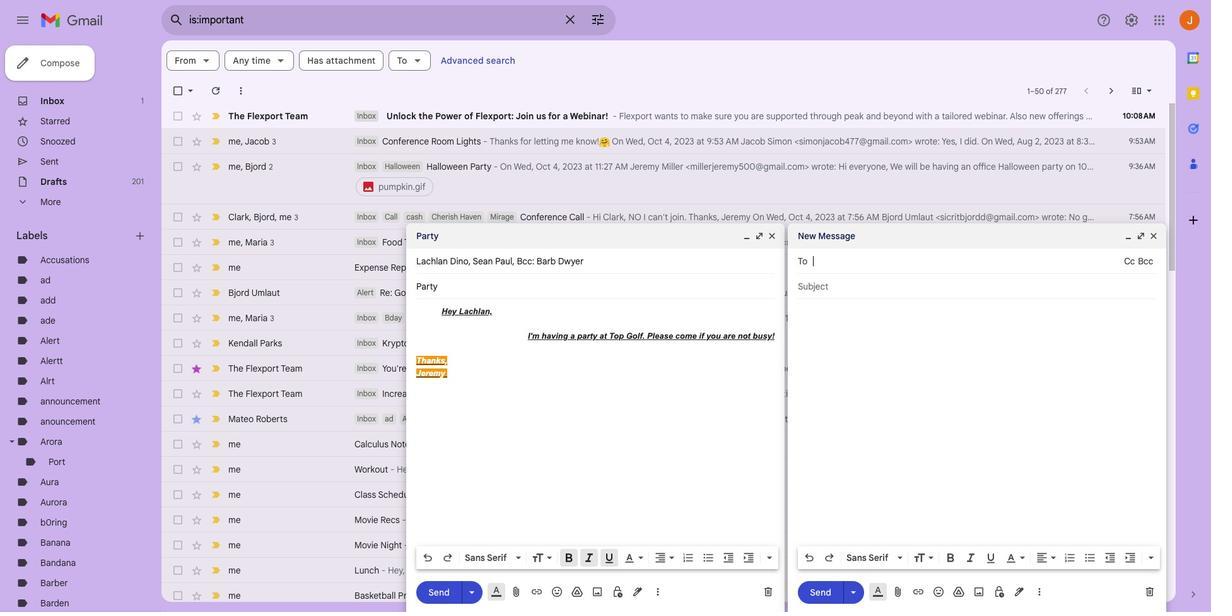 Task type: vqa. For each thing, say whether or not it's contained in the screenshot.


Task type: locate. For each thing, give the bounding box(es) containing it.
1 insert link ‪(⌘k)‬ image from the left
[[531, 586, 543, 598]]

1 vertical spatial 11
[[1151, 565, 1156, 575]]

3,
[[645, 237, 652, 248], [728, 312, 735, 324]]

0 horizontal spatial send button
[[417, 581, 462, 604]]

sep 11 for hey, movie night at my place tomorrow. cheers,
[[1135, 540, 1156, 550]]

sans inside new message dialog
[[847, 552, 867, 564]]

to left see
[[516, 590, 524, 601]]

0 vertical spatial me , maria 3
[[228, 236, 274, 248]]

1 vertical spatial ad
[[385, 414, 394, 423]]

3
[[272, 137, 276, 146], [294, 212, 298, 222], [1152, 237, 1156, 247], [270, 238, 274, 247], [1152, 263, 1156, 272], [270, 313, 274, 323]]

bcc
[[1139, 256, 1154, 267]]

me , maria 3 for ice shipment
[[228, 312, 274, 323]]

1 vertical spatial pm
[[709, 237, 721, 248]]

sep for 2nd 'row' from the bottom
[[1135, 565, 1149, 575]]

aurora inside "labels" navigation
[[40, 497, 67, 508]]

7 row from the top
[[162, 280, 1166, 305]]

pr
[[1204, 110, 1212, 122]]

1 toggle confidential mode image from the left
[[612, 586, 624, 598]]

2 formatting options toolbar from the left
[[798, 547, 1161, 569]]

1 50 of 277
[[1028, 86, 1068, 96]]

2 insert emoji ‪(⌘⇧2)‬ image from the left
[[933, 586, 945, 598]]

more send options image
[[466, 586, 478, 599], [848, 586, 860, 599]]

3 sep 11 from the top
[[1135, 591, 1156, 600]]

underline ‪(⌘u)‬ image
[[603, 552, 616, 565], [985, 552, 998, 565]]

i left did.
[[960, 136, 963, 147]]

1 horizontal spatial miller
[[1144, 136, 1165, 147]]

0 vertical spatial come
[[497, 287, 520, 299]]

1 for 1
[[141, 96, 144, 105]]

1 pop out image from the left
[[755, 231, 765, 241]]

your right "it," at the bottom
[[707, 363, 725, 374]]

attach files image for italic ‪(⌘i)‬ icon's insert link ‪(⌘k)‬ icon
[[892, 586, 905, 598]]

0 horizontal spatial party
[[577, 331, 598, 341]]

0 horizontal spatial discard draft ‪(⌘⇧d)‬ image
[[762, 586, 775, 598]]

aurora
[[402, 414, 425, 423], [40, 497, 67, 508]]

2 bold ‪(⌘b)‬ image from the left
[[945, 552, 957, 564]]

inventory up tags
[[570, 363, 607, 374]]

2 sans from the left
[[847, 552, 867, 564]]

2 horizontal spatial we
[[1031, 388, 1043, 400]]

tue, down clark, at the top of the page
[[610, 237, 626, 248]]

more formatting options image
[[1145, 552, 1158, 564]]

2 vertical spatial team
[[281, 388, 303, 400]]

subject field inside new message dialog
[[798, 280, 1157, 293]]

letting
[[534, 136, 559, 147], [611, 312, 636, 324]]

on right 🤗 image on the top of the page
[[612, 136, 624, 147]]

row containing mateo roberts
[[162, 406, 1212, 432]]

are left supported
[[751, 110, 764, 122]]

insert files using drive image down italic ‪(⌘i)‬ image
[[571, 586, 584, 598]]

2 11 from the top
[[1151, 565, 1156, 575]]

1 inside "labels" navigation
[[141, 96, 144, 105]]

support image
[[1097, 13, 1112, 28]]

2 send button from the left
[[798, 581, 844, 604]]

flexport right 'webinar!'
[[619, 110, 653, 122]]

send button for redo ‪(⌘y)‬ image
[[798, 581, 844, 604]]

at left top
[[600, 331, 607, 341]]

oct right cc link
[[1138, 263, 1150, 272]]

1 me , maria 3 from the top
[[228, 236, 274, 248]]

from
[[522, 287, 541, 299]]

0 vertical spatial know!
[[576, 136, 600, 147]]

2 indent less ‪(⌘[)‬ image from the left
[[1104, 552, 1117, 564]]

bjord down me , jacob 3
[[245, 161, 266, 172]]

james
[[1052, 287, 1078, 299]]

bulleted list ‪(⌘⇧8)‬ image
[[1084, 552, 1097, 564]]

1 horizontal spatial sans serif option
[[844, 552, 896, 564]]

advanced search button
[[436, 49, 521, 72]]

on tue, oct 3, 2023 at 4:00 pm maria williams <mariaaawilliams@gmail.com> wrote: hey jeremy, i personally love a food truck called the taco zone truck.
[[594, 237, 1211, 248]]

cell for ninth 'row' from the bottom
[[1121, 388, 1166, 400]]

of left ice
[[1123, 312, 1131, 324]]

1 horizontal spatial abyss,
[[666, 287, 691, 299]]

indent less ‪(⌘[)‬ image for bulleted list ‪(⌘⇧8)‬ image
[[723, 552, 735, 564]]

2 pop out image from the left
[[1137, 231, 1147, 241]]

come left from
[[497, 287, 520, 299]]

and up the 8:30
[[1087, 110, 1102, 122]]

insert emoji ‪(⌘⇧2)‬ image inside dialog
[[551, 586, 564, 598]]

11 for movie night - hey, movie night at my place tomorrow. cheers,
[[1151, 540, 1156, 550]]

2 indent more ‪(⌘])‬ image from the left
[[1125, 552, 1137, 564]]

1 discard draft ‪(⌘⇧d)‬ image from the left
[[762, 586, 775, 598]]

discard draft ‪(⌘⇧d)‬ image for formatting options toolbar associated with insert signature icon
[[762, 586, 775, 598]]

1 horizontal spatial conference
[[521, 211, 567, 223]]

0 horizontal spatial dark
[[550, 287, 568, 299]]

it right review
[[872, 413, 877, 425]]

was
[[1128, 211, 1144, 223]]

1 vertical spatial cheers,
[[648, 590, 679, 601]]

we left the end
[[598, 287, 609, 299]]

alert inside "labels" navigation
[[40, 335, 60, 346]]

undo ‪(⌘z)‬ image left redo ‪(⌘y)‬ image
[[803, 552, 816, 564]]

0 horizontal spatial best,
[[514, 565, 534, 576]]

underline ‪(⌘u)‬ image right italic ‪(⌘i)‬ icon
[[985, 552, 998, 565]]

formatting options toolbar inside new message dialog
[[798, 547, 1161, 569]]

cell
[[355, 160, 1212, 198], [1121, 312, 1166, 324], [1121, 337, 1166, 350], [1121, 362, 1166, 375], [1121, 388, 1166, 400], [1121, 413, 1166, 425], [1121, 438, 1166, 451], [1121, 463, 1166, 476], [1121, 488, 1166, 501], [1121, 514, 1166, 526]]

0 horizontal spatial insert link ‪(⌘k)‬ image
[[531, 586, 543, 598]]

of right gorge at the top left of the page
[[422, 287, 430, 299]]

inbox inside the inbox conference room lights
[[357, 136, 376, 146]]

1 send button from the left
[[417, 581, 462, 604]]

None checkbox
[[172, 110, 184, 122], [172, 135, 184, 148], [172, 160, 184, 173], [172, 211, 184, 223], [172, 236, 184, 249], [172, 261, 184, 274], [172, 287, 184, 299], [172, 388, 184, 400], [172, 438, 184, 451], [172, 463, 184, 476], [172, 488, 184, 501], [172, 514, 184, 526], [172, 110, 184, 122], [172, 135, 184, 148], [172, 160, 184, 173], [172, 211, 184, 223], [172, 236, 184, 249], [172, 261, 184, 274], [172, 287, 184, 299], [172, 388, 184, 400], [172, 438, 184, 451], [172, 463, 184, 476], [172, 488, 184, 501], [172, 514, 184, 526]]

oct right 🤗 image on the top of the page
[[648, 136, 663, 147]]

umlaut
[[905, 211, 934, 223], [252, 287, 280, 299]]

cell containing halloween party
[[355, 160, 1212, 198]]

0 vertical spatial 4,
[[665, 136, 672, 147]]

williams
[[748, 237, 780, 248], [830, 312, 863, 324]]

flexport_reverse_logo@2x
[[974, 363, 1085, 374]]

main content
[[162, 40, 1212, 612]]

undo ‪(⌘z)‬ image for redo ‪(⌘y)‬ image
[[803, 552, 816, 564]]

know!
[[576, 136, 600, 147], [653, 312, 676, 324]]

4 row from the top
[[162, 204, 1212, 230]]

1 insert files using drive image from the left
[[571, 586, 584, 598]]

close image for minimize image
[[1149, 231, 1159, 241]]

2 vertical spatial hey
[[439, 338, 454, 349]]

at inside message body text box
[[600, 331, 607, 341]]

sans serif option
[[463, 552, 514, 564], [844, 552, 896, 564]]

bold ‪(⌘b)‬ image for italic ‪(⌘i)‬ icon
[[945, 552, 957, 564]]

-
[[613, 110, 617, 122], [483, 136, 488, 147], [494, 161, 498, 172], [587, 211, 591, 223], [433, 237, 437, 248], [420, 262, 425, 273], [476, 287, 480, 299], [1113, 388, 1118, 400], [391, 464, 395, 475], [402, 514, 406, 526], [404, 540, 409, 551], [382, 565, 386, 576], [434, 590, 438, 601]]

close image inside new message dialog
[[1149, 231, 1159, 241]]

2023 right 11,
[[981, 287, 1001, 299]]

clark , bjord , me 3
[[228, 211, 298, 222]]

discard draft ‪(⌘⇧d)‬ image
[[762, 586, 775, 598], [1144, 586, 1157, 598]]

tomorrow down help
[[740, 413, 778, 425]]

sans serif for sans serif option corresponding to redo ‪(⌘y)‬ icon
[[465, 552, 507, 564]]

send button down redo ‪(⌘y)‬ image
[[798, 581, 844, 604]]

1 horizontal spatial send button
[[798, 581, 844, 604]]

1 horizontal spatial toggle confidential mode image
[[993, 586, 1006, 598]]

wed, down '- thanks for letting me know!'
[[514, 161, 534, 172]]

you left not
[[707, 331, 721, 341]]

to button
[[389, 50, 431, 71]]

1 vertical spatial be
[[781, 363, 792, 374]]

1 sep 11 from the top
[[1135, 540, 1156, 550]]

wants down redo ‪(⌘y)‬ icon
[[428, 565, 451, 576]]

1 vertical spatial jer
[[536, 565, 549, 576]]

a right love
[[1051, 237, 1056, 248]]

wrote: down <simonjacob477@gmail.com> at the top right of the page
[[812, 161, 837, 172]]

1 horizontal spatial our
[[898, 363, 912, 374]]

send button
[[417, 581, 462, 604], [798, 581, 844, 604]]

the down "james"
[[1066, 312, 1081, 324]]

starred
[[40, 115, 70, 127]]

halloween for halloween party - on wed, oct 4, 2023 at 11:27 am jeremy miller <millerjeremy500@gmail.com> wrote: hi everyone, we will be having an office halloween party on 10/31. please submit your costume
[[427, 161, 468, 172]]

please right golf.
[[647, 331, 673, 341]]

1 sans serif from the left
[[465, 552, 507, 564]]

None checkbox
[[172, 85, 184, 97], [172, 312, 184, 324], [172, 337, 184, 350], [172, 362, 184, 375], [172, 413, 184, 425], [172, 539, 184, 552], [172, 564, 184, 577], [172, 589, 184, 602], [172, 85, 184, 97], [172, 312, 184, 324], [172, 337, 184, 350], [172, 362, 184, 375], [172, 413, 184, 425], [172, 539, 184, 552], [172, 564, 184, 577], [172, 589, 184, 602]]

0 horizontal spatial we
[[483, 287, 495, 299]]

williams left new
[[748, 237, 780, 248]]

am right 11:27
[[615, 161, 629, 172]]

numbered list ‪(⌘⇧7)‬ image
[[1064, 552, 1077, 564]]

sans serif option down the my
[[463, 552, 514, 564]]

1 horizontal spatial underline ‪(⌘u)‬ image
[[985, 552, 998, 565]]

by left 40-
[[442, 388, 451, 400]]

insert files using drive image for 'insert photo' inside the new message dialog
[[953, 586, 966, 598]]

more formatting options image
[[764, 552, 776, 564]]

bold ‪(⌘b)‬ image
[[563, 552, 576, 564], [945, 552, 957, 564]]

mateo roberts
[[228, 413, 288, 425]]

formatting options toolbar for insert signature icon
[[417, 547, 779, 569]]

6 row from the top
[[162, 255, 1166, 280]]

9 row from the top
[[162, 331, 1166, 356]]

4:00
[[687, 237, 706, 248]]

2 vertical spatial sep 11
[[1135, 591, 1156, 600]]

the flexport team for you're
[[228, 363, 303, 374]]

you right "before"
[[657, 363, 672, 374]]

0 horizontal spatial bold ‪(⌘b)‬ image
[[563, 552, 576, 564]]

new message dialog
[[788, 223, 1167, 612]]

jacob up me , bjord 2
[[245, 135, 270, 147]]

come inside message body text box
[[676, 331, 697, 341]]

0 horizontal spatial formatting options toolbar
[[417, 547, 779, 569]]

2 row from the top
[[162, 129, 1212, 154]]

1 horizontal spatial williams
[[830, 312, 863, 324]]

umlaut up parks
[[252, 287, 280, 299]]

None search field
[[162, 5, 616, 35]]

you've
[[1120, 388, 1146, 400]]

letting for thanks
[[611, 312, 636, 324]]

calculus
[[355, 439, 389, 450]]

insert photo image inside new message dialog
[[973, 586, 986, 598]]

1 inside main content
[[1028, 86, 1031, 96]]

additions.
[[1106, 413, 1145, 425]]

1 row from the top
[[162, 104, 1212, 129]]

1 vertical spatial team
[[281, 363, 303, 374]]

close image
[[767, 231, 778, 241], [1149, 231, 1159, 241]]

, down me , jacob 3
[[241, 161, 243, 172]]

be inside cell
[[920, 161, 931, 172]]

0 vertical spatial ad
[[40, 275, 51, 286]]

alrt link
[[40, 376, 55, 387]]

more options image
[[654, 586, 662, 598]]

we inside cell
[[891, 161, 903, 172]]

0 horizontal spatial 2
[[269, 162, 273, 171]]

send inside new message dialog
[[810, 587, 832, 598]]

close image for minimize icon
[[767, 231, 778, 241]]

15 row from the top
[[162, 482, 1166, 507]]

1 attach files image from the left
[[511, 586, 523, 598]]

we up ice shipment
[[483, 287, 495, 299]]

search mail image
[[165, 9, 188, 32]]

pop out image for minimize icon's the close "image"
[[755, 231, 765, 241]]

to left grab
[[454, 565, 462, 576]]

2 insert photo image from the left
[[973, 586, 986, 598]]

any
[[1042, 413, 1056, 425], [480, 514, 494, 526]]

indent less ‪(⌘[)‬ image
[[723, 552, 735, 564], [1104, 552, 1117, 564]]

1 sans serif option from the left
[[463, 552, 514, 564]]

arora
[[40, 436, 62, 447]]

beforehand
[[879, 413, 926, 425]]

4, up new
[[806, 211, 813, 223]]

do left want
[[416, 464, 428, 475]]

alertt
[[40, 355, 63, 367]]

bold ‪(⌘b)‬ image inside new message dialog
[[945, 552, 957, 564]]

see
[[526, 590, 541, 601]]

12 row from the top
[[162, 406, 1212, 432]]

Search mail text field
[[189, 14, 555, 27]]

2 kryptogram from the left
[[545, 338, 593, 349]]

workout
[[355, 464, 388, 475]]

4, left 9:53
[[665, 136, 672, 147]]

Message Body text field
[[798, 305, 1157, 543]]

0 horizontal spatial our
[[689, 413, 702, 425]]

truck
[[1079, 237, 1099, 248]]

0 horizontal spatial kryptogram
[[382, 338, 430, 349]]

insert signature image
[[632, 586, 644, 598]]

0 horizontal spatial 1
[[141, 96, 144, 105]]

2 the flexport team from the top
[[228, 363, 303, 374]]

looking
[[1147, 413, 1179, 425]]

1 horizontal spatial inventory
[[727, 363, 764, 374]]

1 vertical spatial aurora
[[40, 497, 67, 508]]

bulleted list ‪(⌘⇧8)‬ image
[[702, 552, 715, 564]]

party inside message body text box
[[577, 331, 598, 341]]

insert emoji ‪(⌘⇧2)‬ image inside new message dialog
[[933, 586, 945, 598]]

1 11 from the top
[[1151, 540, 1156, 550]]

indent less ‪(⌘[)‬ image right bulleted list ‪(⌘⇧8)‬ image
[[723, 552, 735, 564]]

agenda
[[643, 413, 673, 425]]

, down me , bjord 2
[[249, 211, 252, 222]]

serif for send "button" for redo ‪(⌘y)‬ icon
[[487, 552, 507, 564]]

1 subject field from the left
[[417, 280, 775, 293]]

2 close image from the left
[[1149, 231, 1159, 241]]

are inside message body text box
[[723, 331, 736, 341]]

come right golf.
[[676, 331, 697, 341]]

0 vertical spatial the flexport team
[[228, 110, 308, 122]]

serif inside new message dialog
[[869, 552, 889, 564]]

formatting options toolbar for insert signature image
[[798, 547, 1161, 569]]

indent more ‪(⌘])‬ image
[[743, 552, 755, 564], [1125, 552, 1137, 564]]

1 serif from the left
[[487, 552, 507, 564]]

do
[[416, 464, 428, 475], [428, 514, 439, 526]]

16 row from the top
[[162, 507, 1166, 533]]

these
[[631, 388, 655, 400]]

1 horizontal spatial with
[[916, 110, 933, 122]]

1 horizontal spatial close image
[[1149, 231, 1159, 241]]

alert
[[357, 288, 374, 297], [40, 335, 60, 346]]

19 row from the top
[[162, 583, 1166, 608]]

lunch - hey, who wants to grab lunch? best, jer
[[355, 565, 549, 576]]

0 horizontal spatial underline ‪(⌘u)‬ image
[[603, 552, 616, 565]]

send for send "button" for redo ‪(⌘y)‬ icon
[[429, 587, 450, 598]]

2 dark from the left
[[646, 287, 664, 299]]

conference down unlock
[[382, 136, 429, 147]]

2 horizontal spatial jer
[[681, 590, 694, 601]]

2 sans serif option from the left
[[844, 552, 896, 564]]

older image
[[1106, 85, 1118, 97]]

movie left "night"
[[355, 540, 378, 551]]

sure
[[715, 110, 732, 122]]

201
[[132, 177, 144, 186]]

refresh image
[[210, 85, 222, 97]]

1 horizontal spatial kryptogram
[[545, 338, 593, 349]]

your left fast
[[543, 388, 561, 400]]

did.
[[965, 136, 980, 147]]

all
[[515, 338, 524, 349]]

insert link ‪(⌘k)‬ image for italic ‪(⌘i)‬ image
[[531, 586, 543, 598]]

aurora up notes
[[402, 414, 425, 423]]

1 horizontal spatial hey
[[934, 237, 949, 248]]

1 formatting options toolbar from the left
[[417, 547, 779, 569]]

by right 80%
[[489, 388, 499, 400]]

to inside dropdown button
[[397, 55, 407, 66]]

0 vertical spatial it
[[558, 237, 563, 248]]

0 vertical spatial do
[[416, 464, 428, 475]]

jeremy, down "james"
[[1033, 312, 1064, 324]]

movie for movie night - hey, movie night at my place tomorrow. cheers,
[[355, 540, 378, 551]]

pm right the 4:00
[[709, 237, 721, 248]]

our left delivery
[[898, 363, 912, 374]]

2 serif from the left
[[869, 552, 889, 564]]

2 sans serif from the left
[[847, 552, 889, 564]]

toggle confidential mode image for insert signature image
[[993, 586, 1006, 598]]

2 subject field from the left
[[798, 280, 1157, 293]]

a down thanks
[[571, 331, 575, 341]]

2 vertical spatial we
[[1031, 388, 1043, 400]]

1 insert emoji ‪(⌘⇧2)‬ image from the left
[[551, 586, 564, 598]]

inbox
[[40, 95, 64, 107], [357, 111, 376, 121], [357, 136, 376, 146], [357, 162, 376, 171], [357, 212, 376, 222], [357, 237, 376, 247], [357, 313, 376, 323], [357, 338, 376, 348], [357, 364, 376, 373], [357, 389, 376, 398], [357, 414, 376, 423]]

sans serif option inside new message dialog
[[844, 552, 896, 564]]

times!
[[948, 363, 972, 374]]

join left us
[[516, 110, 534, 122]]

ad up "add" link
[[40, 275, 51, 286]]

3 right cc link
[[1152, 263, 1156, 272]]

Subject field
[[417, 280, 775, 293], [798, 280, 1157, 293]]

thanks,
[[689, 211, 720, 223], [701, 262, 732, 273], [601, 514, 632, 526]]

personally
[[989, 237, 1030, 248]]

1 horizontal spatial pm
[[791, 312, 804, 324]]

the left taco
[[1128, 237, 1141, 248]]

1 horizontal spatial are
[[751, 110, 764, 122]]

underline ‪(⌘u)‬ image for italic ‪(⌘i)‬ image
[[603, 552, 616, 565]]

main menu image
[[15, 13, 30, 28]]

please inside message body text box
[[647, 331, 673, 341]]

0 horizontal spatial sans serif option
[[463, 552, 514, 564]]

2 abyss, from the left
[[666, 287, 691, 299]]

with
[[916, 110, 933, 122], [879, 363, 896, 374]]

sans up grab
[[465, 552, 485, 564]]

3 the flexport team from the top
[[228, 388, 303, 400]]

1 more send options image from the left
[[466, 586, 478, 599]]

1 vertical spatial do
[[428, 514, 439, 526]]

ad inside "labels" navigation
[[40, 275, 51, 286]]

toggle confidential mode image
[[612, 586, 624, 598], [993, 586, 1006, 598]]

0 horizontal spatial jer
[[536, 565, 549, 576]]

0 horizontal spatial halloween
[[385, 162, 420, 171]]

cell for 4th 'row' from the bottom
[[1121, 514, 1166, 526]]

0 vertical spatial umlaut
[[905, 211, 934, 223]]

sent link
[[40, 156, 59, 167]]

stand
[[805, 388, 828, 400]]

0 horizontal spatial wants
[[428, 565, 451, 576]]

know! for thanks
[[576, 136, 600, 147]]

2 undo ‪(⌘z)‬ image from the left
[[803, 552, 816, 564]]

1 vertical spatial to
[[798, 256, 808, 267]]

1 horizontal spatial know
[[972, 413, 994, 425]]

undo ‪(⌘z)‬ image
[[422, 552, 434, 564], [803, 552, 816, 564]]

3 left zone
[[1152, 237, 1156, 247]]

inbox inside "labels" navigation
[[40, 95, 64, 107]]

the flexport team
[[228, 110, 308, 122], [228, 363, 303, 374], [228, 388, 303, 400]]

0 horizontal spatial pop out image
[[755, 231, 765, 241]]

1 horizontal spatial 2
[[791, 413, 795, 425]]

sans serif inside new message dialog
[[847, 552, 889, 564]]

0 vertical spatial jer
[[571, 464, 584, 475]]

2 me , maria 3 from the top
[[228, 312, 274, 323]]

1 horizontal spatial wants
[[655, 110, 679, 122]]

0 vertical spatial conference
[[382, 136, 429, 147]]

thanks, right recommendations?
[[601, 514, 632, 526]]

new
[[1030, 110, 1046, 122]]

forget
[[1147, 363, 1172, 374]]

pop out image
[[755, 231, 765, 241], [1137, 231, 1147, 241]]

the right off
[[831, 363, 845, 374]]

hi
[[839, 161, 847, 172], [593, 211, 601, 223], [427, 262, 435, 273], [1088, 363, 1096, 374], [566, 413, 574, 425], [440, 590, 448, 601]]

am right 7:56
[[867, 211, 880, 223]]

50
[[1035, 86, 1045, 96]]

0 vertical spatial alert
[[357, 288, 374, 297]]

italic ‪(⌘i)‬ image
[[965, 552, 978, 564]]

1 horizontal spatial jer
[[571, 464, 584, 475]]

the down kendall parks
[[228, 363, 244, 374]]

report
[[391, 262, 418, 273]]

oct
[[648, 136, 663, 147], [536, 161, 551, 172], [789, 211, 804, 223], [628, 237, 643, 248], [1138, 237, 1150, 247], [1138, 263, 1150, 272], [711, 312, 725, 324]]

insert files using drive image inside new message dialog
[[953, 586, 966, 598]]

if inside 'row'
[[996, 413, 1001, 425]]

1 bold ‪(⌘b)‬ image from the left
[[563, 552, 576, 564]]

1 indent less ‪(⌘[)‬ image from the left
[[723, 552, 735, 564]]

0 horizontal spatial having
[[542, 331, 568, 341]]

clear search image
[[558, 7, 583, 32]]

1 close image from the left
[[767, 231, 778, 241]]

having left an
[[933, 161, 959, 172]]

1 vertical spatial party
[[577, 331, 598, 341]]

report
[[584, 262, 609, 273]]

None text field
[[813, 250, 1125, 273]]

1 horizontal spatial 3,
[[728, 312, 735, 324]]

0 horizontal spatial jeremy,
[[951, 237, 982, 248]]

sans inside dialog
[[465, 552, 485, 564]]

serif
[[487, 552, 507, 564], [869, 552, 889, 564]]

these special badges will help your listings stand out and attract more shoppers. a dear merchant , we have great news - you've successfully con
[[631, 388, 1212, 400]]

0 horizontal spatial 4,
[[553, 161, 561, 172]]

inbox inside inbox kryptogram
[[357, 338, 376, 348]]

more options image
[[1036, 586, 1044, 598]]

b0ring
[[40, 517, 67, 528]]

1 vertical spatial i
[[644, 211, 646, 223]]

call left cash
[[385, 212, 398, 222]]

1 vertical spatial 2
[[791, 413, 795, 425]]

2 send from the left
[[810, 587, 832, 598]]

life.
[[826, 287, 840, 299]]

1 vertical spatial with
[[879, 363, 896, 374]]

send
[[496, 262, 515, 273], [528, 363, 548, 374]]

search
[[486, 55, 516, 66]]

come for if
[[676, 331, 697, 341]]

1 horizontal spatial pop out image
[[1137, 231, 1147, 241]]

off
[[818, 363, 829, 374]]

4, down '- thanks for letting me know!'
[[553, 161, 561, 172]]

2 sep 11 from the top
[[1135, 565, 1156, 575]]

def
[[516, 237, 529, 248]]

2 more send options image from the left
[[848, 586, 860, 599]]

1 vertical spatial having
[[542, 331, 568, 341]]

advanced
[[441, 55, 484, 66]]

to
[[681, 110, 689, 122], [518, 363, 526, 374], [1174, 363, 1182, 374], [468, 464, 476, 475], [454, 565, 462, 576], [516, 590, 524, 601]]

1 indent more ‪(⌘])‬ image from the left
[[743, 552, 755, 564]]

row
[[162, 104, 1212, 129], [162, 129, 1212, 154], [162, 154, 1212, 204], [162, 204, 1212, 230], [162, 230, 1211, 255], [162, 255, 1166, 280], [162, 280, 1166, 305], [162, 305, 1212, 331], [162, 331, 1166, 356], [162, 356, 1212, 381], [162, 381, 1212, 406], [162, 406, 1212, 432], [162, 432, 1166, 457], [162, 457, 1166, 482], [162, 482, 1166, 507], [162, 507, 1166, 533], [162, 533, 1166, 558], [162, 558, 1166, 583], [162, 583, 1166, 608]]

1 undo ‪(⌘z)‬ image from the left
[[422, 552, 434, 564]]

team down has
[[285, 110, 308, 122]]

2 toggle confidential mode image from the left
[[993, 586, 1006, 598]]

indent less ‪(⌘[)‬ image for bulleted list ‪(⌘⇧8)‬ icon
[[1104, 552, 1117, 564]]

know! up i'm having a party at top golf. please come if you are not busy!
[[653, 312, 676, 324]]

add link
[[40, 295, 56, 306]]

1 horizontal spatial insert files using drive image
[[953, 586, 966, 598]]

1 horizontal spatial 1
[[1028, 86, 1031, 96]]

0 horizontal spatial aurora
[[40, 497, 67, 508]]

workout - hey, do you want to workout tonight? best, jer
[[355, 464, 584, 475]]

dialog
[[406, 223, 785, 612]]

2 underline ‪(⌘u)‬ image from the left
[[985, 552, 998, 565]]

cheers, up italic ‪(⌘i)‬ image
[[570, 540, 601, 551]]

the left power
[[419, 110, 433, 122]]

lights
[[457, 136, 481, 147]]

alert for alert
[[40, 335, 60, 346]]

- right recs
[[402, 514, 406, 526]]

insert files using drive image inside dialog
[[571, 586, 584, 598]]

formatting options toolbar
[[417, 547, 779, 569], [798, 547, 1161, 569]]

webinar!
[[570, 110, 609, 122]]

0 horizontal spatial have
[[458, 514, 477, 526]]

insert link ‪(⌘k)‬ image
[[531, 586, 543, 598], [913, 586, 925, 598]]

row containing clark
[[162, 204, 1212, 230]]

bold ‪(⌘b)‬ image left italic ‪(⌘i)‬ icon
[[945, 552, 957, 564]]

sans serif option for redo ‪(⌘y)‬ icon
[[463, 552, 514, 564]]

movie up redo ‪(⌘y)‬ icon
[[430, 540, 454, 551]]

insert photo image for italic ‪(⌘i)‬ image underline ‪(⌘u)‬ icon
[[591, 586, 604, 598]]

labels navigation
[[0, 40, 162, 612]]

no
[[629, 211, 642, 223]]

1 horizontal spatial alert
[[357, 288, 374, 297]]

alert inside alert re: gorge of the jungle - we come from a dark abyss, we end in a dark abyss, and we call the luminous interval life. nikos kazantzakis on mon, sep 11, 2023 at 10:24 am james peterson <ja
[[357, 288, 374, 297]]

2 insert files using drive image from the left
[[953, 586, 966, 598]]

1 sans from the left
[[465, 552, 485, 564]]

at left the 12:01
[[759, 312, 767, 324]]

class
[[355, 489, 376, 500]]

insert files using drive image
[[571, 586, 584, 598], [953, 586, 966, 598]]

1 underline ‪(⌘u)‬ image from the left
[[603, 552, 616, 565]]

0 horizontal spatial close image
[[767, 231, 778, 241]]

1 for 1 50 of 277
[[1028, 86, 1031, 96]]

2 attach files image from the left
[[892, 586, 905, 598]]

wrote:
[[915, 136, 940, 147], [812, 161, 837, 172], [1042, 211, 1067, 223], [906, 237, 931, 248], [989, 312, 1014, 324]]

sep for 17th 'row'
[[1135, 540, 1149, 550]]

settings image
[[1125, 13, 1140, 28]]

miller up join.
[[662, 161, 684, 172]]

offerings
[[1049, 110, 1084, 122]]

tomorrow. left more options image
[[605, 590, 646, 601]]

my
[[489, 540, 501, 551]]

none text field inside new message dialog
[[813, 250, 1125, 273]]

1 horizontal spatial insert link ‪(⌘k)‬ image
[[913, 586, 925, 598]]

halloween for halloween
[[385, 162, 420, 171]]

1 vertical spatial tue,
[[692, 312, 709, 324]]

1 insert photo image from the left
[[591, 586, 604, 598]]

a
[[563, 110, 568, 122], [935, 110, 940, 122], [1196, 211, 1201, 223], [1051, 237, 1056, 248], [543, 287, 548, 299], [638, 287, 643, 299], [571, 331, 575, 341], [595, 338, 600, 349], [442, 363, 447, 374]]

begin
[[1185, 363, 1207, 374]]

0 horizontal spatial join
[[516, 110, 534, 122]]

wrote: left no
[[1042, 211, 1067, 223]]

2 discard draft ‪(⌘⇧d)‬ image from the left
[[1144, 586, 1157, 598]]

insert link ‪(⌘k)‬ image for italic ‪(⌘i)‬ icon
[[913, 586, 925, 598]]

insert photo image
[[591, 586, 604, 598], [973, 586, 986, 598]]

kazantzakis
[[867, 287, 914, 299]]

call
[[725, 287, 738, 299]]

discard draft ‪(⌘⇧d)‬ image down more formatting options icon
[[762, 586, 775, 598]]

send button inside new message dialog
[[798, 581, 844, 604]]

inbox inside inbox food trucks
[[357, 237, 376, 247]]

listings
[[775, 388, 803, 400]]

tab list
[[1176, 40, 1212, 567]]

attach files image
[[511, 586, 523, 598], [892, 586, 905, 598]]

1 vertical spatial come
[[676, 331, 697, 341]]

alert up alertt link in the bottom of the page
[[40, 335, 60, 346]]

18 row from the top
[[162, 558, 1166, 583]]

1 send from the left
[[429, 587, 450, 598]]

you inside message body text box
[[707, 331, 721, 341]]

sans serif inside dialog
[[465, 552, 507, 564]]

0 vertical spatial 11
[[1151, 540, 1156, 550]]

insert emoji ‪(⌘⇧2)‬ image
[[551, 586, 564, 598], [933, 586, 945, 598]]

halloween down aug
[[999, 161, 1040, 172]]

subject field for minimize icon
[[417, 280, 775, 293]]

2 insert link ‪(⌘k)‬ image from the left
[[913, 586, 925, 598]]

1 horizontal spatial know!
[[653, 312, 676, 324]]

sans for sans serif option within new message dialog
[[847, 552, 867, 564]]

subject field down report
[[417, 280, 775, 293]]

we left call at the right top
[[711, 287, 722, 299]]

cell for 10th 'row' from the top
[[1121, 362, 1166, 375]]

can't
[[648, 211, 668, 223]]

night
[[381, 540, 402, 551]]

pm right the 8:30
[[1097, 136, 1110, 147]]

dialog containing sans serif
[[406, 223, 785, 612]]

0 horizontal spatial indent less ‪(⌘[)‬ image
[[723, 552, 735, 564]]

pm right the 12:01
[[791, 312, 804, 324]]



Task type: describe. For each thing, give the bounding box(es) containing it.
team for you're
[[281, 363, 303, 374]]

undo ‪(⌘z)‬ image for redo ‪(⌘y)‬ icon
[[422, 552, 434, 564]]

features!
[[1104, 110, 1140, 122]]

- right 'webinar!'
[[613, 110, 617, 122]]

Message Body text field
[[417, 305, 775, 543]]

advanced search options image
[[586, 7, 611, 32]]

inbox link
[[40, 95, 64, 107]]

oct down call at the right top
[[711, 312, 725, 324]]

wed, right 🤗 image on the top of the page
[[626, 136, 646, 147]]

please right 10/31.
[[1103, 161, 1130, 172]]

hi left there,
[[1088, 363, 1096, 374]]

insert photo image for underline ‪(⌘u)‬ icon for italic ‪(⌘i)‬ icon
[[973, 586, 986, 598]]

movie for movie recs - hey, do you have any movie recommendations? thanks, jeremy
[[355, 514, 378, 526]]

the left jungle
[[432, 287, 446, 299]]

10:08 am
[[1123, 111, 1156, 121]]

more send options image for send "button" for redo ‪(⌘y)‬ icon
[[466, 586, 478, 599]]

indent more ‪(⌘])‬ image for bulleted list ‪(⌘⇧8)‬ icon indent less ‪(⌘[)‬ image
[[1125, 552, 1137, 564]]

a left 'webinar!'
[[563, 110, 568, 122]]

cell for 14th 'row'
[[1121, 463, 1166, 476]]

on right did.
[[982, 136, 994, 147]]

add
[[40, 295, 56, 306]]

con
[[1199, 388, 1212, 400]]

shoppers.
[[915, 388, 955, 400]]

1 abyss, from the left
[[570, 287, 596, 299]]

0 horizontal spatial hey
[[439, 338, 454, 349]]

12:01
[[769, 312, 789, 324]]

maria down interval
[[806, 312, 828, 324]]

17 row from the top
[[162, 533, 1166, 558]]

has attachment button
[[299, 50, 384, 71]]

you're
[[382, 363, 407, 374]]

a left step!
[[442, 363, 447, 374]]

1 horizontal spatial have
[[1046, 388, 1065, 400]]

idea
[[1109, 211, 1126, 223]]

, down clark
[[241, 236, 243, 248]]

please right the pm.
[[815, 413, 842, 425]]

2 we from the left
[[711, 287, 722, 299]]

9:53
[[707, 136, 724, 147]]

at left 7:56
[[838, 211, 846, 223]]

1 vertical spatial send
[[528, 363, 548, 374]]

anouncement
[[40, 416, 96, 427]]

bandana
[[40, 557, 76, 569]]

ad link
[[40, 275, 51, 286]]

a left tailored on the top right of page
[[935, 110, 940, 122]]

sep for 1st 'row' from the bottom
[[1135, 591, 1149, 600]]

1 horizontal spatial jacob
[[741, 136, 766, 147]]

0 vertical spatial jeremy,
[[951, 237, 982, 248]]

wed, down '<millerjeremy500@gmail.com>'
[[767, 211, 787, 223]]

out
[[830, 388, 843, 400]]

0 vertical spatial miller
[[1144, 136, 1165, 147]]

toggle confidential mode image for insert signature icon
[[612, 586, 624, 598]]

1 vertical spatial jeremy,
[[1033, 312, 1064, 324]]

at left practice
[[560, 590, 568, 601]]

1 horizontal spatial do
[[428, 514, 439, 526]]

0 vertical spatial thanks,
[[689, 211, 720, 223]]

announcement link
[[40, 396, 101, 407]]

before you know it, your inventory will be flying off the shelves with our delivery times! flexport_reverse_logo@2x hi there, don't forget to begin y
[[628, 363, 1212, 374]]

1 horizontal spatial tomorrow
[[740, 413, 778, 425]]

workout
[[479, 464, 511, 475]]

2 inside me , bjord 2
[[269, 162, 273, 171]]

1 horizontal spatial call
[[570, 211, 585, 223]]

your right help
[[755, 388, 773, 400]]

1 horizontal spatial cheers,
[[648, 590, 679, 601]]

hi left brad,
[[440, 590, 448, 601]]

1 vertical spatial have
[[458, 514, 477, 526]]

0 vertical spatial our
[[898, 363, 912, 374]]

from button
[[167, 50, 220, 71]]

on up report
[[596, 237, 608, 248]]

and right 'out'
[[845, 388, 861, 400]]

0 vertical spatial team
[[285, 110, 308, 122]]

9:36 am
[[1130, 162, 1156, 171]]

discard draft ‪(⌘⇧d)‬ image for formatting options toolbar inside new message dialog
[[1144, 586, 1157, 598]]

2 horizontal spatial hey
[[1016, 312, 1031, 324]]

1 join from the left
[[516, 110, 534, 122]]

pop out image for the close "image" inside new message dialog
[[1137, 231, 1147, 241]]

more send options image for send "button" in new message dialog
[[848, 586, 860, 599]]

of right power
[[465, 110, 473, 122]]

minimize image
[[742, 231, 752, 241]]

clark
[[228, 211, 249, 222]]

sep 11 for hey, who wants to grab lunch? best, jer
[[1135, 565, 1156, 575]]

advanced search
[[441, 55, 516, 66]]

1 vertical spatial will
[[766, 363, 779, 374]]

3 inside me , jacob 3
[[272, 137, 276, 146]]

room
[[432, 136, 454, 147]]

missing
[[409, 363, 439, 374]]

a left listen.
[[595, 338, 600, 349]]

you
[[469, 338, 484, 349]]

1 dark from the left
[[550, 287, 568, 299]]

and left call at the right top
[[693, 287, 709, 299]]

2 vertical spatial thanks,
[[601, 514, 632, 526]]

party
[[470, 161, 492, 172]]

1 vertical spatial tomorrow.
[[605, 590, 646, 601]]

0 vertical spatial wants
[[655, 110, 679, 122]]

3 row from the top
[[162, 154, 1212, 204]]

inbox inside inbox increase sales by 40-80% by activating your fast tags now!
[[357, 389, 376, 398]]

2 inventory from the left
[[727, 363, 764, 374]]

at left the my
[[479, 540, 487, 551]]

- right party
[[494, 161, 498, 172]]

hi left john,
[[566, 413, 574, 425]]

hi left mateo,
[[427, 262, 435, 273]]

gmail image
[[40, 8, 109, 33]]

1 horizontal spatial in
[[1187, 211, 1194, 223]]

and left let
[[928, 413, 943, 425]]

- right lights
[[483, 136, 488, 147]]

1 vertical spatial conference
[[521, 211, 567, 223]]

toggle split pane mode image
[[1131, 85, 1144, 97]]

bcc link
[[1139, 254, 1154, 269]]

send for send "button" in new message dialog
[[810, 587, 832, 598]]

oct down no
[[628, 237, 643, 248]]

insert emoji ‪(⌘⇧2)‬ image for insert link ‪(⌘k)‬ icon corresponding to italic ‪(⌘i)‬ image
[[551, 586, 564, 598]]

if inside message body text box
[[699, 331, 704, 341]]

barden link
[[40, 598, 69, 609]]

redo ‪(⌘y)‬ image
[[824, 552, 836, 564]]

best, for kendall
[[628, 338, 648, 349]]

maria down clark , bjord , me 3
[[245, 236, 268, 248]]

underline ‪(⌘u)‬ image for italic ‪(⌘i)‬ icon
[[985, 552, 998, 565]]

any
[[233, 55, 249, 66]]

badges
[[688, 388, 718, 400]]

shelves
[[847, 363, 877, 374]]

italic ‪(⌘i)‬ image
[[583, 552, 596, 564]]

know! for thanks
[[653, 312, 676, 324]]

best, for jer
[[549, 464, 569, 475]]

the down more 'image'
[[228, 110, 245, 122]]

0 vertical spatial send
[[496, 262, 515, 273]]

on right party
[[500, 161, 512, 172]]

ever
[[1146, 211, 1164, 223]]

insert signature image
[[1014, 586, 1026, 598]]

- right news
[[1113, 388, 1118, 400]]

- right "night"
[[404, 540, 409, 551]]

recs
[[381, 514, 400, 526]]

make
[[691, 110, 713, 122]]

aurora link
[[40, 497, 67, 508]]

oct down '- thanks for letting me know!'
[[536, 161, 551, 172]]

on left 'mon,'
[[916, 287, 928, 299]]

sans serif option for redo ‪(⌘y)‬ image
[[844, 552, 896, 564]]

before
[[628, 363, 655, 374]]

1 we from the left
[[598, 287, 609, 299]]

0 horizontal spatial conference
[[382, 136, 429, 147]]

5 row from the top
[[162, 230, 1211, 255]]

grand
[[1083, 211, 1107, 223]]

through
[[811, 110, 842, 122]]

0 vertical spatial i
[[960, 136, 963, 147]]

0 horizontal spatial it
[[558, 237, 563, 248]]

2 kendall from the left
[[650, 338, 680, 349]]

attachment
[[326, 55, 376, 66]]

0 horizontal spatial cheers,
[[570, 540, 601, 551]]

having inside message body text box
[[542, 331, 568, 341]]

0 vertical spatial pm
[[1097, 136, 1110, 147]]

a right from
[[543, 287, 548, 299]]

come for from
[[497, 287, 520, 299]]

ice
[[1133, 312, 1145, 324]]

you right sure
[[735, 110, 749, 122]]

3 down clark , bjord , me 3
[[270, 238, 274, 247]]

0 vertical spatial any
[[1042, 413, 1056, 425]]

sans for sans serif option corresponding to redo ‪(⌘y)‬ icon
[[465, 552, 485, 564]]

flexport up the mateo roberts
[[246, 388, 279, 400]]

bold ‪(⌘b)‬ image for italic ‪(⌘i)‬ image
[[563, 552, 576, 564]]

at left the pm.
[[780, 413, 788, 425]]

2 horizontal spatial i
[[984, 237, 986, 248]]

any time
[[233, 55, 271, 66]]

2 vertical spatial are
[[1027, 413, 1040, 425]]

1 oct 3 from the top
[[1138, 237, 1156, 247]]

0 vertical spatial <mariaaawilliams@gmail.com>
[[783, 237, 904, 248]]

at left the 4:00
[[677, 237, 685, 248]]

at left 11:27
[[585, 161, 593, 172]]

movie night - hey, movie night at my place tomorrow. cheers,
[[355, 540, 601, 551]]

haven
[[460, 212, 482, 222]]

1 vertical spatial our
[[689, 413, 702, 425]]

on up i'm having a party at top golf. please come if you are not busy!
[[678, 312, 690, 324]]

1 the flexport team from the top
[[228, 110, 308, 122]]

hi left everyone,
[[839, 161, 847, 172]]

and right peak
[[866, 110, 882, 122]]

14 row from the top
[[162, 457, 1166, 482]]

cell for seventh 'row' from the bottom
[[1121, 438, 1166, 451]]

flexport up me , jacob 3
[[247, 110, 283, 122]]

11 for lunch - hey, who wants to grab lunch? best, jer
[[1151, 565, 1156, 575]]

0 vertical spatial party
[[1042, 161, 1064, 172]]

1 vertical spatial thanks,
[[701, 262, 732, 273]]

luminous
[[756, 287, 792, 299]]

serif for send "button" in new message dialog
[[869, 552, 889, 564]]

subject field for minimize image
[[798, 280, 1157, 293]]

0 vertical spatial tue,
[[610, 237, 626, 248]]

we for halloween party - on wed, oct 4, 2023 at 11:27 am jeremy miller <millerjeremy500@gmail.com> wrote: hi everyone, we will be having an office halloween party on 10/31. please submit your costume
[[891, 161, 903, 172]]

1 horizontal spatial umlaut
[[905, 211, 934, 223]]

3 inside clark , bjord , me 3
[[294, 212, 298, 222]]

to right want
[[468, 464, 476, 475]]

conference call - hi clark, no i can't join. thanks, jeremy on wed, oct 4, 2023 at 7:56 am bjord umlaut <sicritbjordd@gmail.com> wrote: no grand idea was ever born in a co
[[521, 211, 1212, 223]]

0 horizontal spatial i
[[644, 211, 646, 223]]

accusations
[[40, 254, 89, 266]]

step!
[[449, 363, 469, 374]]

snoozed
[[40, 136, 76, 147]]

at left 9:53
[[697, 136, 705, 147]]

2 horizontal spatial by
[[611, 262, 621, 273]]

costume
[[1181, 161, 1212, 172]]

0 horizontal spatial know
[[674, 363, 695, 374]]

you up redo ‪(⌘y)‬ icon
[[442, 514, 456, 526]]

- right report
[[420, 262, 425, 273]]

y
[[1209, 363, 1212, 374]]

, up me , bjord 2
[[241, 135, 243, 147]]

submit
[[1132, 161, 1159, 172]]

1 vertical spatial know
[[972, 413, 994, 425]]

out!
[[565, 237, 581, 248]]

to left begin
[[1174, 363, 1182, 374]]

2023 down make
[[675, 136, 695, 147]]

your down 'hey all, you should all give kryptogram a listen. best, kendall'
[[550, 363, 568, 374]]

2023 right 2, at right
[[1045, 136, 1065, 147]]

mateo,
[[437, 262, 465, 273]]

1 vertical spatial umlaut
[[252, 287, 280, 299]]

bjord up kendall parks
[[228, 287, 250, 299]]

special
[[657, 388, 686, 400]]

gorge
[[395, 287, 419, 299]]

the right call at the right top
[[741, 287, 754, 299]]

expense report - hi mateo, please send me the expense report by tomorrow morning. thanks, jeremy
[[355, 262, 764, 273]]

0 vertical spatial with
[[916, 110, 933, 122]]

me , maria 3 for food trucks
[[228, 236, 274, 248]]

hi left clark, at the top of the page
[[593, 211, 601, 223]]

, right merchant
[[1027, 388, 1029, 400]]

2 oct 3 from the top
[[1138, 263, 1156, 272]]

1 inventory from the left
[[570, 363, 607, 374]]

minimize image
[[1124, 231, 1134, 241]]

oct right minimize image
[[1138, 237, 1150, 247]]

1 horizontal spatial tue,
[[692, 312, 709, 324]]

the down check on the left of page
[[532, 262, 546, 273]]

2 vertical spatial jer
[[681, 590, 694, 601]]

at left 10:24
[[1003, 287, 1011, 299]]

the right is
[[627, 413, 641, 425]]

all,
[[456, 338, 467, 349]]

tailored
[[942, 110, 973, 122]]

1 vertical spatial it
[[872, 413, 877, 425]]

3 up parks
[[270, 313, 274, 323]]

morning.
[[664, 262, 700, 273]]

, down bjord umlaut
[[241, 312, 243, 323]]

insert emoji ‪(⌘⇧2)‬ image for italic ‪(⌘i)‬ icon's insert link ‪(⌘k)‬ icon
[[933, 586, 945, 598]]

anouncement link
[[40, 416, 96, 427]]

<ja
[[1118, 287, 1129, 299]]

2 horizontal spatial halloween
[[999, 161, 1040, 172]]

1 vertical spatial wants
[[428, 565, 451, 576]]

0 horizontal spatial call
[[385, 212, 398, 222]]

2 vertical spatial best,
[[514, 565, 534, 576]]

parks
[[260, 338, 282, 349]]

your right the submit
[[1161, 161, 1179, 172]]

3 11 from the top
[[1151, 591, 1156, 600]]

more button
[[0, 192, 151, 212]]

- right lunch
[[382, 565, 386, 576]]

0 horizontal spatial will
[[720, 388, 733, 400]]

a inside text box
[[571, 331, 575, 341]]

1 horizontal spatial having
[[933, 161, 959, 172]]

to inside new message dialog
[[798, 256, 808, 267]]

0 vertical spatial williams
[[748, 237, 780, 248]]

barber link
[[40, 577, 68, 589]]

80%
[[469, 388, 487, 400]]

cell for 'row' containing mateo roberts
[[1121, 413, 1166, 425]]

you right see
[[543, 590, 558, 601]]

1 vertical spatial we
[[483, 287, 495, 299]]

277
[[1056, 86, 1068, 96]]

send button for redo ‪(⌘y)‬ icon
[[417, 581, 462, 604]]

hey, down notes
[[397, 464, 414, 475]]

a
[[957, 388, 962, 400]]

0 horizontal spatial 3,
[[645, 237, 652, 248]]

kendall parks
[[228, 338, 282, 349]]

1 horizontal spatial by
[[489, 388, 499, 400]]

8 row from the top
[[162, 305, 1212, 331]]

1 kendall from the left
[[228, 338, 258, 349]]

the up 'mateo'
[[228, 388, 244, 400]]

10 row from the top
[[162, 356, 1212, 381]]

cell for 12th 'row' from the bottom
[[1121, 312, 1166, 324]]

can't
[[474, 590, 495, 601]]

port link
[[49, 456, 65, 468]]

- right workout
[[391, 464, 395, 475]]

1 horizontal spatial aurora
[[402, 414, 425, 423]]

2 horizontal spatial 4,
[[806, 211, 813, 223]]

1 vertical spatial any
[[480, 514, 494, 526]]

1 vertical spatial <mariaaawilliams@gmail.com>
[[865, 312, 987, 324]]

attach files image for insert link ‪(⌘k)‬ icon corresponding to italic ‪(⌘i)‬ image
[[511, 586, 523, 598]]

on down '<millerjeremy500@gmail.com>'
[[753, 211, 765, 223]]

alert for alert re: gorge of the jungle - we come from a dark abyss, we end in a dark abyss, and we call the luminous interval life. nikos kazantzakis on mon, sep 11, 2023 at 10:24 am james peterson <ja
[[357, 288, 374, 297]]

redo ‪(⌘y)‬ image
[[442, 552, 454, 564]]

tue, oct 3, 2023, 3:19 pm element
[[1138, 287, 1156, 299]]

at left the 8:30
[[1067, 136, 1075, 147]]

power
[[436, 110, 462, 122]]

0 horizontal spatial jacob
[[245, 135, 270, 147]]

1 vertical spatial 4,
[[553, 161, 561, 172]]

co
[[1203, 211, 1212, 223]]

0 horizontal spatial in
[[629, 287, 636, 299]]

indent more ‪(⌘])‬ image for indent less ‪(⌘[)‬ image for bulleted list ‪(⌘⇧8)‬ image
[[743, 552, 755, 564]]

to right how
[[518, 363, 526, 374]]

roberts
[[256, 413, 288, 425]]

labels heading
[[16, 230, 134, 242]]

main content containing from
[[162, 40, 1212, 612]]

team for increase
[[281, 388, 303, 400]]

insert files using drive image for italic ‪(⌘i)‬ image underline ‪(⌘u)‬ icon's 'insert photo'
[[571, 586, 584, 598]]

cell for fifth 'row' from the bottom
[[1121, 488, 1166, 501]]

inbox inside inbox unlock the power of flexport: join us for a webinar! - flexport wants to make sure you are supported through peak and beyond with a tailored webinar. also new offerings and features! eguide join us pr
[[357, 111, 376, 121]]

numbered list ‪(⌘⇧7)‬ image
[[682, 552, 695, 564]]

row containing kendall parks
[[162, 331, 1166, 356]]

sans serif for sans serif option within new message dialog
[[847, 552, 889, 564]]

now!
[[603, 388, 622, 400]]

10:24
[[1013, 287, 1035, 299]]

this
[[600, 413, 617, 425]]

- right the trucks on the left
[[433, 237, 437, 248]]

1 kryptogram from the left
[[382, 338, 430, 349]]

snoozed link
[[40, 136, 76, 147]]

wrote: up 'mon,'
[[906, 237, 931, 248]]

2 join from the left
[[1172, 110, 1189, 122]]

0 vertical spatial will
[[905, 161, 918, 172]]

john,
[[576, 413, 598, 425]]

more image
[[235, 85, 247, 97]]

13 row from the top
[[162, 432, 1166, 457]]

nikos
[[843, 287, 865, 299]]

1 vertical spatial 3,
[[728, 312, 735, 324]]

increase
[[382, 388, 417, 400]]

the flexport team for increase
[[228, 388, 303, 400]]

place
[[503, 540, 525, 551]]

0 horizontal spatial tomorrow
[[623, 262, 662, 273]]

oct up new
[[789, 211, 804, 223]]

1 horizontal spatial ad
[[385, 414, 394, 423]]

0 vertical spatial tomorrow.
[[527, 540, 568, 551]]

row containing bjord umlaut
[[162, 280, 1166, 305]]

0 horizontal spatial do
[[416, 464, 428, 475]]

11 row from the top
[[162, 381, 1212, 406]]

0 horizontal spatial with
[[879, 363, 896, 374]]

we for these special badges will help your listings stand out and attract more shoppers. a dear merchant , we have great news - you've successfully con
[[1031, 388, 1043, 400]]

, right clark
[[275, 211, 277, 222]]

inbox kryptogram
[[357, 338, 430, 349]]

hey, left who
[[388, 565, 405, 576]]

maria down bjord umlaut
[[245, 312, 268, 323]]

has
[[308, 55, 324, 66]]

arrived,
[[1164, 312, 1194, 324]]

inbox inside inbox you're missing a step! here's how to send your inventory
[[357, 364, 376, 373]]

- sounds yummy! i'll def check it out!
[[431, 237, 583, 248]]

born
[[1166, 211, 1185, 223]]

0 horizontal spatial miller
[[662, 161, 684, 172]]

alertt link
[[40, 355, 63, 367]]

cell for 'row' containing kendall parks
[[1121, 337, 1166, 350]]

<millerjeremy500@gmail.com>
[[686, 161, 810, 172]]

am right 9:53
[[726, 136, 739, 147]]

0 horizontal spatial by
[[442, 388, 451, 400]]

supported
[[767, 110, 808, 122]]

calculus notes
[[355, 439, 415, 450]]

am right 10:24
[[1037, 287, 1050, 299]]

of right 50
[[1047, 86, 1054, 96]]

🤗 image
[[600, 137, 610, 147]]

flexport down kendall parks
[[246, 363, 279, 374]]

has attachment
[[308, 55, 376, 66]]

wait
[[497, 590, 514, 601]]

letting for thanks
[[534, 136, 559, 147]]

please down yummy!
[[467, 262, 494, 273]]

end
[[612, 287, 627, 299]]



